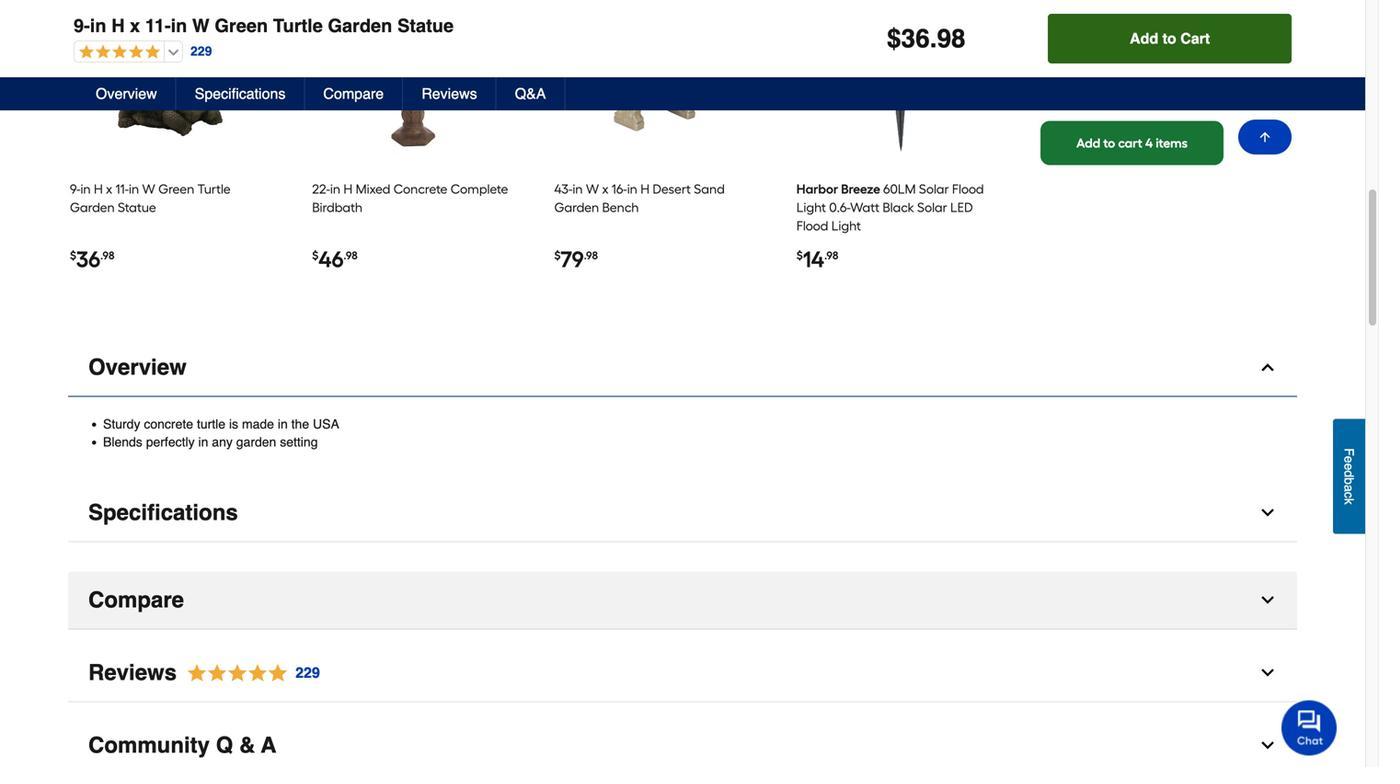 Task type: describe. For each thing, give the bounding box(es) containing it.
add to cart
[[1130, 30, 1210, 47]]

.98 for 79
[[584, 249, 598, 262]]

0 vertical spatial 9-in h x 11-in w green turtle garden statue
[[74, 15, 454, 36]]

1 vertical spatial solar
[[917, 200, 947, 215]]

w inside 9-in h x 11-in w green turtle garden statue link
[[142, 181, 155, 197]]

16-
[[612, 181, 627, 197]]

14 list item
[[797, 25, 996, 299]]

undefined 22-in h mixed concrete complete birdbath image
[[352, 32, 472, 166]]

22-in h mixed concrete complete birdbath
[[312, 181, 508, 215]]

items inside subtotal for ( 4 ) items $ 178 .92
[[1130, 47, 1161, 62]]

add for add to cart 4 items
[[1077, 135, 1101, 151]]

98
[[937, 24, 966, 53]]

arrow up image
[[1258, 130, 1273, 144]]

q&a
[[515, 85, 546, 102]]

11- inside 36 list item
[[115, 181, 129, 197]]

garden for 36
[[70, 200, 115, 215]]

.92
[[1112, 58, 1160, 102]]

harbor
[[797, 181, 838, 197]]

1 vertical spatial specifications
[[88, 500, 238, 526]]

9-in h x 11-in w green turtle garden statue inside 36 list item
[[70, 181, 231, 215]]

h inside 43-in w x 16-in h desert sand garden bench
[[641, 181, 650, 197]]

22-
[[312, 181, 330, 197]]

79
[[561, 246, 584, 273]]

1 vertical spatial items
[[1156, 135, 1188, 151]]

$ 36 .98
[[70, 246, 114, 273]]

birdbath
[[312, 200, 363, 215]]

36 for .
[[901, 24, 930, 53]]

1 vertical spatial compare button
[[68, 572, 1297, 630]]

plus image for 79
[[764, 77, 786, 99]]

1 horizontal spatial garden
[[328, 15, 392, 36]]

undefined 43-in w x 16-in h desert sand garden bench image
[[594, 32, 714, 166]]

is
[[229, 417, 238, 432]]

0 vertical spatial turtle
[[273, 15, 323, 36]]

turtle
[[197, 417, 225, 432]]

f e e d b a c k
[[1342, 448, 1357, 505]]

community
[[88, 733, 210, 758]]

add to cart 4 items
[[1077, 135, 1188, 151]]

concrete
[[394, 181, 448, 197]]

1 horizontal spatial w
[[192, 15, 210, 36]]

reviews button
[[403, 77, 497, 110]]

q&a button
[[497, 77, 565, 110]]

22-in h mixed concrete complete birdbath link
[[312, 181, 508, 215]]

add for add to cart
[[1130, 30, 1159, 47]]

1 horizontal spatial green
[[215, 15, 268, 36]]

0 vertical spatial solar
[[919, 181, 949, 197]]

compare for the topmost "compare" button
[[323, 85, 384, 102]]

complete
[[451, 181, 508, 197]]

.98 for 46
[[344, 249, 358, 262]]

60lm
[[883, 181, 916, 197]]

x for 79
[[602, 181, 609, 197]]

d
[[1342, 470, 1357, 478]]

to for cart
[[1103, 135, 1115, 151]]

$ 36 . 98
[[887, 24, 966, 53]]

178
[[1061, 58, 1112, 102]]

led
[[951, 200, 973, 215]]

0.6-
[[829, 200, 850, 215]]

green inside 9-in h x 11-in w green turtle garden statue
[[158, 181, 194, 197]]

43-in w x 16-in h desert sand garden bench
[[554, 181, 725, 215]]

any
[[212, 435, 233, 450]]

subtotal
[[1041, 47, 1090, 62]]

made
[[242, 417, 274, 432]]

43-
[[554, 181, 573, 197]]

9- inside 9-in h x 11-in w green turtle garden statue
[[70, 181, 80, 197]]

1 e from the top
[[1342, 456, 1357, 463]]

(
[[1112, 47, 1116, 62]]

cart
[[1118, 135, 1143, 151]]

harbor breeze 60lm solar flood light 0.6-watt black solar led flood light image
[[836, 32, 956, 166]]

in inside 22-in h mixed concrete complete birdbath
[[330, 181, 341, 197]]

f e e d b a c k button
[[1333, 419, 1365, 534]]

reviews inside button
[[422, 85, 477, 102]]

1 horizontal spatial flood
[[952, 181, 984, 197]]

46
[[319, 246, 344, 273]]

undefined 9-in h x 11-in w green turtle garden statue image
[[110, 32, 229, 166]]

sand
[[694, 181, 725, 197]]

breeze
[[841, 181, 881, 197]]

&
[[239, 733, 255, 758]]

concrete
[[144, 417, 193, 432]]

compare for "compare" button to the bottom
[[88, 588, 184, 613]]

4 for add to cart 4 items
[[1145, 135, 1153, 151]]

.98 for 36
[[100, 249, 114, 262]]

$ for $ 36 .98
[[70, 249, 76, 262]]

desert
[[653, 181, 691, 197]]

h inside 9-in h x 11-in w green turtle garden statue
[[94, 181, 103, 197]]

setting
[[280, 435, 318, 450]]

$ for $ 46 .98
[[312, 249, 319, 262]]

$ 46 .98
[[312, 246, 358, 273]]

$ for $ 14 .98
[[797, 249, 803, 262]]

f
[[1342, 448, 1357, 456]]

9-in h x 11-in w green turtle garden statue link
[[70, 181, 231, 215]]

cart
[[1181, 30, 1210, 47]]

blends
[[103, 435, 142, 450]]

c
[[1342, 492, 1357, 498]]

36 for .98
[[76, 246, 100, 273]]

0 vertical spatial light
[[797, 200, 826, 215]]

k
[[1342, 498, 1357, 505]]



Task type: vqa. For each thing, say whether or not it's contained in the screenshot.
deals.
no



Task type: locate. For each thing, give the bounding box(es) containing it.
0 horizontal spatial w
[[142, 181, 155, 197]]

0 vertical spatial overview button
[[77, 77, 176, 110]]

chevron down image for compare
[[1259, 591, 1277, 610]]

.
[[930, 24, 937, 53]]

1 horizontal spatial x
[[130, 15, 140, 36]]

$ inside $ 79 .98
[[554, 249, 561, 262]]

0 vertical spatial flood
[[952, 181, 984, 197]]

0 horizontal spatial flood
[[797, 218, 828, 234]]

w inside 43-in w x 16-in h desert sand garden bench
[[586, 181, 599, 197]]

flood
[[952, 181, 984, 197], [797, 218, 828, 234]]

a
[[1342, 485, 1357, 492]]

chevron down image for community q & a
[[1259, 737, 1277, 755]]

overview
[[96, 85, 157, 102], [88, 355, 187, 380]]

4 right the for at the right of the page
[[1116, 47, 1123, 62]]

4 for subtotal for ( 4 ) items $ 178 .92
[[1116, 47, 1123, 62]]

a
[[261, 733, 276, 758]]

1 vertical spatial 229
[[295, 665, 320, 682]]

plus image
[[280, 77, 302, 99], [764, 77, 786, 99], [1006, 77, 1028, 99]]

229 inside 4.9 stars image
[[295, 665, 320, 682]]

items right the ")"
[[1130, 47, 1161, 62]]

1 .98 from the left
[[100, 249, 114, 262]]

mixed
[[356, 181, 390, 197]]

1 vertical spatial 9-in h x 11-in w green turtle garden statue
[[70, 181, 231, 215]]

in
[[90, 15, 106, 36], [171, 15, 187, 36], [80, 181, 91, 197], [129, 181, 139, 197], [330, 181, 341, 197], [573, 181, 583, 197], [627, 181, 638, 197], [278, 417, 288, 432], [198, 435, 208, 450]]

plus image for 36
[[280, 77, 302, 99]]

to left 'cart'
[[1103, 135, 1115, 151]]

0 vertical spatial 4
[[1116, 47, 1123, 62]]

0 vertical spatial 36
[[901, 24, 930, 53]]

$ for $ 36 . 98
[[887, 24, 901, 53]]

4 .98 from the left
[[824, 249, 839, 262]]

3 plus image from the left
[[1006, 77, 1028, 99]]

chevron down image left k
[[1259, 504, 1277, 522]]

x inside 36 list item
[[106, 181, 112, 197]]

229
[[190, 44, 212, 59], [295, 665, 320, 682]]

garden for 79
[[554, 200, 599, 215]]

statue inside 9-in h x 11-in w green turtle garden statue
[[118, 200, 156, 215]]

0 vertical spatial green
[[215, 15, 268, 36]]

e up b
[[1342, 463, 1357, 470]]

e
[[1342, 456, 1357, 463], [1342, 463, 1357, 470]]

1 vertical spatial green
[[158, 181, 194, 197]]

chevron up image
[[1259, 358, 1277, 377]]

garden
[[328, 15, 392, 36], [70, 200, 115, 215], [554, 200, 599, 215]]

2 horizontal spatial garden
[[554, 200, 599, 215]]

1 vertical spatial 36
[[76, 246, 100, 273]]

chevron down image inside community q & a button
[[1259, 737, 1277, 755]]

$
[[887, 24, 901, 53], [1041, 58, 1061, 102], [70, 249, 76, 262], [312, 249, 319, 262], [554, 249, 561, 262], [797, 249, 803, 262]]

light
[[797, 200, 826, 215], [832, 218, 861, 234]]

3 .98 from the left
[[584, 249, 598, 262]]

black
[[883, 200, 914, 215]]

36 left "98"
[[901, 24, 930, 53]]

add right the ")"
[[1130, 30, 1159, 47]]

0 vertical spatial overview
[[96, 85, 157, 102]]

0 vertical spatial add
[[1130, 30, 1159, 47]]

0 vertical spatial reviews
[[422, 85, 477, 102]]

1 vertical spatial 11-
[[115, 181, 129, 197]]

1 horizontal spatial add
[[1130, 30, 1159, 47]]

the
[[291, 417, 309, 432]]

2 horizontal spatial x
[[602, 181, 609, 197]]

add to cart button
[[1048, 14, 1292, 63]]

0 vertical spatial specifications button
[[176, 77, 305, 110]]

0 vertical spatial 4.9 stars image
[[75, 44, 160, 61]]

0 vertical spatial 11-
[[145, 15, 171, 36]]

2 horizontal spatial w
[[586, 181, 599, 197]]

3 chevron down image from the top
[[1259, 737, 1277, 755]]

.98 inside $ 46 .98
[[344, 249, 358, 262]]

1 horizontal spatial light
[[832, 218, 861, 234]]

9-in h x 11-in w green turtle garden statue
[[74, 15, 454, 36], [70, 181, 231, 215]]

2 horizontal spatial plus image
[[1006, 77, 1028, 99]]

0 horizontal spatial x
[[106, 181, 112, 197]]

0 horizontal spatial statue
[[118, 200, 156, 215]]

flood up 14
[[797, 218, 828, 234]]

$ inside $ 14 .98
[[797, 249, 803, 262]]

chevron down image for specifications
[[1259, 504, 1277, 522]]

4 right 'cart'
[[1145, 135, 1153, 151]]

to inside button
[[1163, 30, 1177, 47]]

1 vertical spatial 4
[[1145, 135, 1153, 151]]

$ inside subtotal for ( 4 ) items $ 178 .92
[[1041, 58, 1061, 102]]

0 horizontal spatial 229
[[190, 44, 212, 59]]

add
[[1130, 30, 1159, 47], [1077, 135, 1101, 151]]

1 horizontal spatial 4.9 stars image
[[177, 661, 321, 686]]

watt
[[850, 200, 880, 215]]

0 horizontal spatial 4
[[1116, 47, 1123, 62]]

0 horizontal spatial turtle
[[197, 181, 231, 197]]

light down '0.6-'
[[832, 218, 861, 234]]

4 inside subtotal for ( 4 ) items $ 178 .92
[[1116, 47, 1123, 62]]

h inside 22-in h mixed concrete complete birdbath
[[344, 181, 353, 197]]

1 horizontal spatial plus image
[[764, 77, 786, 99]]

to
[[1163, 30, 1177, 47], [1103, 135, 1115, 151]]

$ inside $ 46 .98
[[312, 249, 319, 262]]

plus image
[[522, 77, 544, 99]]

1 horizontal spatial 36
[[901, 24, 930, 53]]

.98 inside $ 14 .98
[[824, 249, 839, 262]]

0 vertical spatial to
[[1163, 30, 1177, 47]]

1 horizontal spatial statue
[[397, 15, 454, 36]]

overview button
[[77, 77, 176, 110], [68, 339, 1297, 397]]

w
[[192, 15, 210, 36], [142, 181, 155, 197], [586, 181, 599, 197]]

harbor breeze
[[797, 181, 881, 197]]

1 horizontal spatial reviews
[[422, 85, 477, 102]]

0 horizontal spatial to
[[1103, 135, 1115, 151]]

.98 for 14
[[824, 249, 839, 262]]

x inside 43-in w x 16-in h desert sand garden bench
[[602, 181, 609, 197]]

turtle inside 9-in h x 11-in w green turtle garden statue link
[[197, 181, 231, 197]]

garden
[[236, 435, 276, 450]]

11-
[[145, 15, 171, 36], [115, 181, 129, 197]]

0 vertical spatial statue
[[397, 15, 454, 36]]

4
[[1116, 47, 1123, 62], [1145, 135, 1153, 151]]

x
[[130, 15, 140, 36], [106, 181, 112, 197], [602, 181, 609, 197]]

1 vertical spatial 9-
[[70, 181, 80, 197]]

$ 14 .98
[[797, 246, 839, 273]]

specifications
[[195, 85, 286, 102], [88, 500, 238, 526]]

36
[[901, 24, 930, 53], [76, 246, 100, 273]]

4.9 stars image
[[75, 44, 160, 61], [177, 661, 321, 686]]

for
[[1093, 47, 1109, 62]]

solar left led
[[917, 200, 947, 215]]

$ for $ 79 .98
[[554, 249, 561, 262]]

chevron down image
[[1259, 504, 1277, 522], [1259, 591, 1277, 610], [1259, 737, 1277, 755]]

1 chevron down image from the top
[[1259, 504, 1277, 522]]

0 horizontal spatial 36
[[76, 246, 100, 273]]

0 horizontal spatial compare
[[88, 588, 184, 613]]

0 vertical spatial specifications
[[195, 85, 286, 102]]

bench
[[602, 200, 639, 215]]

b
[[1342, 478, 1357, 485]]

1 horizontal spatial to
[[1163, 30, 1177, 47]]

.98
[[100, 249, 114, 262], [344, 249, 358, 262], [584, 249, 598, 262], [824, 249, 839, 262]]

1 horizontal spatial turtle
[[273, 15, 323, 36]]

solar right 60lm
[[919, 181, 949, 197]]

36 inside list item
[[76, 246, 100, 273]]

reviews left q&a
[[422, 85, 477, 102]]

1 vertical spatial reviews
[[88, 660, 177, 686]]

1 horizontal spatial compare
[[323, 85, 384, 102]]

14
[[803, 246, 824, 273]]

1 vertical spatial specifications button
[[68, 485, 1297, 543]]

0 horizontal spatial garden
[[70, 200, 115, 215]]

0 horizontal spatial plus image
[[280, 77, 302, 99]]

usa
[[313, 417, 339, 432]]

0 horizontal spatial reviews
[[88, 660, 177, 686]]

2 .98 from the left
[[344, 249, 358, 262]]

reviews up 'community' on the bottom of the page
[[88, 660, 177, 686]]

chat invite button image
[[1282, 700, 1338, 756]]

1 vertical spatial compare
[[88, 588, 184, 613]]

plus image for 14
[[1006, 77, 1028, 99]]

compare button
[[305, 77, 403, 110], [68, 572, 1297, 630]]

community q & a
[[88, 733, 276, 758]]

1 horizontal spatial 11-
[[145, 15, 171, 36]]

$ 79 .98
[[554, 246, 598, 273]]

to left cart
[[1163, 30, 1177, 47]]

4.9 stars image containing 229
[[177, 661, 321, 686]]

$ inside $ 36 .98
[[70, 249, 76, 262]]

sturdy concrete turtle is made in the usa blends perfectly in any garden setting
[[103, 417, 339, 450]]

0 vertical spatial compare button
[[305, 77, 403, 110]]

1 plus image from the left
[[280, 77, 302, 99]]

statue
[[397, 15, 454, 36], [118, 200, 156, 215]]

1 vertical spatial flood
[[797, 218, 828, 234]]

chevron down image
[[1259, 664, 1277, 682]]

green
[[215, 15, 268, 36], [158, 181, 194, 197]]

2 e from the top
[[1342, 463, 1357, 470]]

36 list item
[[70, 25, 269, 299]]

1 vertical spatial light
[[832, 218, 861, 234]]

2 plus image from the left
[[764, 77, 786, 99]]

0 vertical spatial 9-
[[74, 15, 90, 36]]

60lm solar flood light 0.6-watt black solar led flood light
[[797, 181, 984, 234]]

garden inside 9-in h x 11-in w green turtle garden statue
[[70, 200, 115, 215]]

0 horizontal spatial 4.9 stars image
[[75, 44, 160, 61]]

sturdy
[[103, 417, 140, 432]]

solar
[[919, 181, 949, 197], [917, 200, 947, 215]]

1 vertical spatial turtle
[[197, 181, 231, 197]]

)
[[1123, 47, 1127, 62]]

.98 inside $ 79 .98
[[584, 249, 598, 262]]

.98 inside $ 36 .98
[[100, 249, 114, 262]]

items
[[1130, 47, 1161, 62], [1156, 135, 1188, 151]]

2 vertical spatial chevron down image
[[1259, 737, 1277, 755]]

1 vertical spatial to
[[1103, 135, 1115, 151]]

0 horizontal spatial 11-
[[115, 181, 129, 197]]

items right 'cart'
[[1156, 135, 1188, 151]]

1 vertical spatial statue
[[118, 200, 156, 215]]

add left 'cart'
[[1077, 135, 1101, 151]]

subtotal for ( 4 ) items $ 178 .92
[[1041, 47, 1161, 102]]

to for cart
[[1163, 30, 1177, 47]]

0 horizontal spatial add
[[1077, 135, 1101, 151]]

0 horizontal spatial light
[[797, 200, 826, 215]]

0 vertical spatial chevron down image
[[1259, 504, 1277, 522]]

x for 36
[[106, 181, 112, 197]]

turtle
[[273, 15, 323, 36], [197, 181, 231, 197]]

flood up led
[[952, 181, 984, 197]]

e up d
[[1342, 456, 1357, 463]]

1 horizontal spatial 229
[[295, 665, 320, 682]]

1 vertical spatial chevron down image
[[1259, 591, 1277, 610]]

79 list item
[[554, 25, 754, 299]]

0 vertical spatial 229
[[190, 44, 212, 59]]

perfectly
[[146, 435, 195, 450]]

9-
[[74, 15, 90, 36], [70, 181, 80, 197]]

light down harbor
[[797, 200, 826, 215]]

0 horizontal spatial green
[[158, 181, 194, 197]]

garden inside 43-in w x 16-in h desert sand garden bench
[[554, 200, 599, 215]]

43-in w x 16-in h desert sand garden bench link
[[554, 181, 725, 215]]

1 vertical spatial overview
[[88, 355, 187, 380]]

chevron down image left chat invite button image
[[1259, 737, 1277, 755]]

1 vertical spatial add
[[1077, 135, 1101, 151]]

community q & a button
[[68, 717, 1297, 767]]

36 down 9-in h x 11-in w green turtle garden statue link
[[76, 246, 100, 273]]

q
[[216, 733, 233, 758]]

add to cart 4 items link
[[1041, 121, 1224, 165]]

46 list item
[[312, 25, 511, 299]]

2 chevron down image from the top
[[1259, 591, 1277, 610]]

1 horizontal spatial 4
[[1145, 135, 1153, 151]]

add inside button
[[1130, 30, 1159, 47]]

specifications button
[[176, 77, 305, 110], [68, 485, 1297, 543]]

h
[[111, 15, 125, 36], [94, 181, 103, 197], [344, 181, 353, 197], [641, 181, 650, 197]]

chevron down image up chevron down image
[[1259, 591, 1277, 610]]

1 vertical spatial overview button
[[68, 339, 1297, 397]]

0 vertical spatial compare
[[323, 85, 384, 102]]

1 vertical spatial 4.9 stars image
[[177, 661, 321, 686]]

0 vertical spatial items
[[1130, 47, 1161, 62]]



